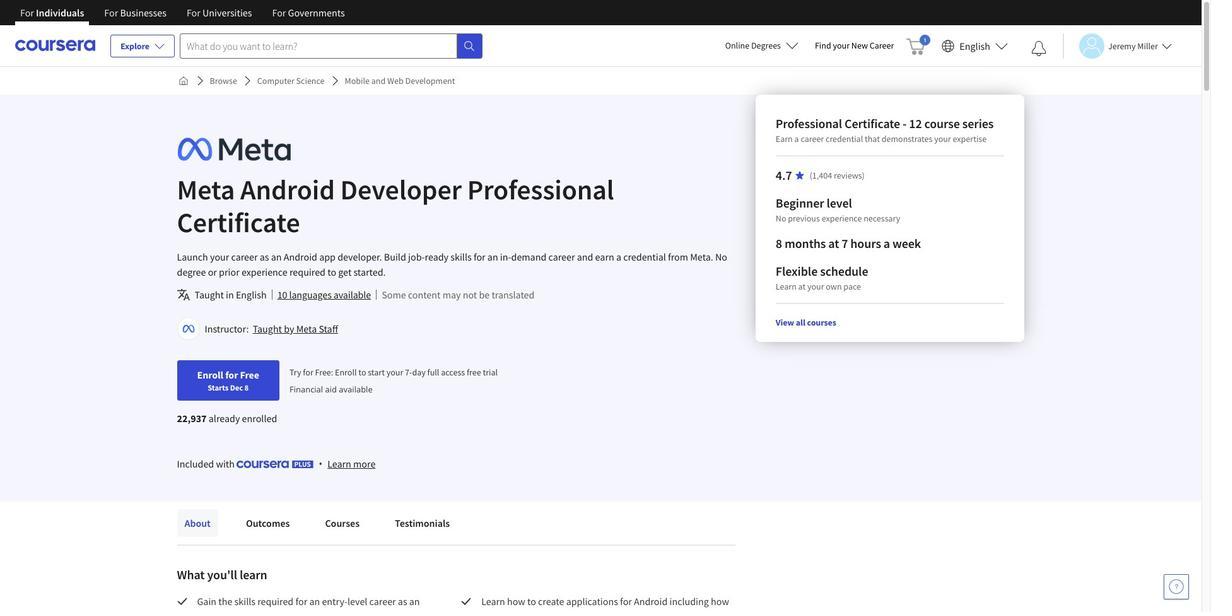 Task type: describe. For each thing, give the bounding box(es) containing it.
app inside launch your career as an android app developer. build job-ready skills for an in-demand career and earn a credential from meta. no degree or prior experience required to get started.
[[319, 251, 336, 263]]

pace
[[844, 281, 861, 292]]

certificate inside professional certificate - 12 course series earn a career credential that demonstrates your expertise
[[845, 115, 901, 131]]

(1,404 reviews)
[[810, 170, 865, 181]]

level inside gain the skills required for an entry-level career as an android developer.
[[348, 595, 368, 608]]

launch
[[177, 251, 208, 263]]

be
[[479, 288, 490, 301]]

online degrees button
[[715, 32, 809, 59]]

meta android developer professional certificate
[[177, 172, 614, 240]]

governments
[[288, 6, 345, 19]]

no inside beginner level no previous experience necessary
[[776, 213, 787, 224]]

you'll
[[207, 567, 237, 582]]

developer. inside launch your career as an android app developer. build job-ready skills for an in-demand career and earn a credential from meta. no degree or prior experience required to get started.
[[338, 251, 382, 263]]

for inside launch your career as an android app developer. build job-ready skills for an in-demand career and earn a credential from meta. no degree or prior experience required to get started.
[[474, 251, 486, 263]]

find your new career link
[[809, 38, 901, 54]]

1 horizontal spatial taught
[[253, 322, 282, 335]]

some content may not be translated
[[382, 288, 535, 301]]

career up prior at left top
[[231, 251, 258, 263]]

create
[[538, 595, 564, 608]]

home image
[[178, 76, 188, 86]]

flexible
[[776, 263, 818, 279]]

developer
[[340, 172, 462, 207]]

expertise
[[953, 133, 987, 145]]

skills inside launch your career as an android app developer. build job-ready skills for an in-demand career and earn a credential from meta. no degree or prior experience required to get started.
[[451, 251, 472, 263]]

financial
[[290, 384, 323, 395]]

coursera image
[[15, 35, 95, 56]]

science
[[296, 75, 325, 86]]

available inside try for free: enroll to start your 7-day full access free trial financial aid available
[[339, 384, 373, 395]]

online degrees
[[725, 40, 781, 51]]

enroll inside enroll for free starts dec 8
[[197, 369, 223, 381]]

level inside beginner level no previous experience necessary
[[827, 195, 852, 211]]

outcomes link
[[238, 509, 297, 537]]

individuals
[[36, 6, 84, 19]]

by
[[284, 322, 294, 335]]

1 horizontal spatial 8
[[776, 235, 782, 251]]

computer science link
[[252, 69, 330, 92]]

online
[[725, 40, 750, 51]]

find your new career
[[815, 40, 894, 51]]

of
[[623, 610, 631, 612]]

taught by meta staff image
[[179, 319, 198, 338]]

career inside gain the skills required for an entry-level career as an android developer.
[[370, 595, 396, 608]]

day
[[412, 367, 426, 378]]

languages
[[289, 288, 332, 301]]

show notifications image
[[1032, 41, 1047, 56]]

help center image
[[1169, 579, 1184, 594]]

aid
[[325, 384, 337, 395]]

trial
[[483, 367, 498, 378]]

businesses
[[120, 6, 167, 19]]

professional certificate - 12 course series earn a career credential that demonstrates your expertise
[[776, 115, 994, 145]]

week
[[893, 235, 921, 251]]

lifecycle
[[586, 610, 621, 612]]

learn inside the • learn more
[[328, 457, 351, 470]]

shopping cart: 1 item image
[[907, 35, 931, 55]]

meta image
[[177, 135, 291, 163]]

What do you want to learn? text field
[[180, 33, 457, 58]]

enrolled
[[242, 412, 277, 425]]

for inside gain the skills required for an entry-level career as an android developer.
[[296, 595, 307, 608]]

staff
[[319, 322, 338, 335]]

course
[[925, 115, 960, 131]]

experience inside launch your career as an android app developer. build job-ready skills for an in-demand career and earn a credential from meta. no degree or prior experience required to get started.
[[242, 266, 288, 278]]

credential inside launch your career as an android app developer. build job-ready skills for an in-demand career and earn a credential from meta. no degree or prior experience required to get started.
[[624, 251, 666, 263]]

beginner
[[776, 195, 824, 211]]

taught by meta staff link
[[253, 322, 338, 335]]

developer. inside gain the skills required for an entry-level career as an android developer.
[[233, 610, 277, 612]]

earn
[[595, 251, 614, 263]]

browse link
[[205, 69, 242, 92]]

full
[[428, 367, 439, 378]]

required inside launch your career as an android app developer. build job-ready skills for an in-demand career and earn a credential from meta. no degree or prior experience required to get started.
[[290, 266, 326, 278]]

1 vertical spatial english
[[236, 288, 267, 301]]

beginner level no previous experience necessary
[[776, 195, 901, 224]]

learn more link
[[328, 456, 376, 471]]

for for businesses
[[104, 6, 118, 19]]

try for free: enroll to start your 7-day full access free trial financial aid available
[[290, 367, 498, 395]]

launch your career as an android app developer. build job-ready skills for an in-demand career and earn a credential from meta. no degree or prior experience required to get started.
[[177, 251, 728, 278]]

your inside professional certificate - 12 course series earn a career credential that demonstrates your expertise
[[935, 133, 951, 145]]

and inside launch your career as an android app developer. build job-ready skills for an in-demand career and earn a credential from meta. no degree or prior experience required to get started.
[[577, 251, 593, 263]]

career inside professional certificate - 12 course series earn a career credential that demonstrates your expertise
[[801, 133, 824, 145]]

for for governments
[[272, 6, 286, 19]]

may
[[443, 288, 461, 301]]

start
[[368, 367, 385, 378]]

get
[[338, 266, 352, 278]]

experience inside beginner level no previous experience necessary
[[822, 213, 862, 224]]

content
[[408, 288, 441, 301]]

with
[[216, 457, 235, 470]]

app inside learn how to create applications for android including how to build and manage the lifecycle of a mobile app usin
[[672, 610, 688, 612]]

your inside try for free: enroll to start your 7-day full access free trial financial aid available
[[387, 367, 403, 378]]

the inside gain the skills required for an entry-level career as an android developer.
[[219, 595, 232, 608]]

computer
[[257, 75, 295, 86]]

to left create
[[528, 595, 536, 608]]

including
[[670, 595, 709, 608]]

new
[[852, 40, 868, 51]]

0 horizontal spatial taught
[[195, 288, 224, 301]]

browse
[[210, 75, 237, 86]]

testimonials
[[395, 517, 450, 529]]

job-
[[408, 251, 425, 263]]

demand
[[511, 251, 547, 263]]

in-
[[500, 251, 511, 263]]

learn inside flexible schedule learn at your own pace
[[776, 281, 797, 292]]

mobile and web development link
[[340, 69, 460, 92]]

outcomes
[[246, 517, 290, 529]]

applications
[[566, 595, 618, 608]]

explore button
[[110, 35, 175, 57]]

for governments
[[272, 6, 345, 19]]

dec
[[230, 382, 243, 392]]

learn inside learn how to create applications for android including how to build and manage the lifecycle of a mobile app usin
[[482, 595, 505, 608]]

free
[[467, 367, 481, 378]]

for for individuals
[[20, 6, 34, 19]]

series
[[963, 115, 994, 131]]

about
[[185, 517, 211, 529]]

a inside launch your career as an android app developer. build job-ready skills for an in-demand career and earn a credential from meta. no degree or prior experience required to get started.
[[616, 251, 622, 263]]



Task type: vqa. For each thing, say whether or not it's contained in the screenshot.
The 12
yes



Task type: locate. For each thing, give the bounding box(es) containing it.
22,937
[[177, 412, 207, 425]]

professional inside meta android developer professional certificate
[[467, 172, 614, 207]]

the inside learn how to create applications for android including how to build and manage the lifecycle of a mobile app usin
[[570, 610, 584, 612]]

what
[[177, 567, 205, 582]]

gain
[[197, 595, 217, 608]]

degrees
[[752, 40, 781, 51]]

certificate up prior at left top
[[177, 205, 300, 240]]

1 how from the left
[[507, 595, 526, 608]]

8 inside enroll for free starts dec 8
[[245, 382, 249, 392]]

to left build
[[482, 610, 490, 612]]

app down including
[[672, 610, 688, 612]]

7-
[[405, 367, 412, 378]]

1 vertical spatial taught
[[253, 322, 282, 335]]

your right find
[[833, 40, 850, 51]]

degree
[[177, 266, 206, 278]]

8 months at 7 hours a week
[[776, 235, 921, 251]]

2 vertical spatial learn
[[482, 595, 505, 608]]

1 horizontal spatial certificate
[[845, 115, 901, 131]]

app
[[319, 251, 336, 263], [672, 610, 688, 612]]

english right in
[[236, 288, 267, 301]]

1 vertical spatial skills
[[234, 595, 256, 608]]

android inside meta android developer professional certificate
[[240, 172, 335, 207]]

1 horizontal spatial meta
[[296, 322, 317, 335]]

8 left months
[[776, 235, 782, 251]]

enroll
[[335, 367, 357, 378], [197, 369, 223, 381]]

courses link
[[318, 509, 367, 537]]

android inside gain the skills required for an entry-level career as an android developer.
[[197, 610, 231, 612]]

0 vertical spatial as
[[260, 251, 269, 263]]

that
[[865, 133, 880, 145]]

learn
[[776, 281, 797, 292], [328, 457, 351, 470], [482, 595, 505, 608]]

1 horizontal spatial english
[[960, 39, 991, 52]]

available down "get"
[[334, 288, 371, 301]]

10 languages available
[[277, 288, 371, 301]]

required up the languages
[[290, 266, 326, 278]]

1 horizontal spatial learn
[[482, 595, 505, 608]]

1 horizontal spatial experience
[[822, 213, 862, 224]]

1 horizontal spatial the
[[570, 610, 584, 612]]

at inside flexible schedule learn at your own pace
[[799, 281, 806, 292]]

0 horizontal spatial enroll
[[197, 369, 223, 381]]

your left 7-
[[387, 367, 403, 378]]

learn down flexible
[[776, 281, 797, 292]]

the down the applications
[[570, 610, 584, 612]]

0 vertical spatial learn
[[776, 281, 797, 292]]

1 vertical spatial the
[[570, 610, 584, 612]]

1 horizontal spatial developer.
[[338, 251, 382, 263]]

android inside launch your career as an android app developer. build job-ready skills for an in-demand career and earn a credential from meta. no degree or prior experience required to get started.
[[284, 251, 317, 263]]

career
[[870, 40, 894, 51]]

1 horizontal spatial no
[[776, 213, 787, 224]]

more
[[353, 457, 376, 470]]

free
[[240, 369, 259, 381]]

for left businesses
[[104, 6, 118, 19]]

free:
[[315, 367, 333, 378]]

0 horizontal spatial no
[[716, 251, 728, 263]]

1 horizontal spatial how
[[711, 595, 729, 608]]

no left previous
[[776, 213, 787, 224]]

for left governments
[[272, 6, 286, 19]]

your inside launch your career as an android app developer. build job-ready skills for an in-demand career and earn a credential from meta. no degree or prior experience required to get started.
[[210, 251, 229, 263]]

taught left in
[[195, 288, 224, 301]]

1 horizontal spatial enroll
[[335, 367, 357, 378]]

and inside mobile and web development link
[[372, 75, 386, 86]]

experience up 7
[[822, 213, 862, 224]]

1 vertical spatial 8
[[245, 382, 249, 392]]

1 horizontal spatial as
[[398, 595, 407, 608]]

12
[[909, 115, 922, 131]]

manage
[[534, 610, 568, 612]]

1 vertical spatial experience
[[242, 266, 288, 278]]

skills right ready in the left of the page
[[451, 251, 472, 263]]

0 vertical spatial professional
[[776, 115, 842, 131]]

already
[[209, 412, 240, 425]]

1 vertical spatial no
[[716, 251, 728, 263]]

0 vertical spatial the
[[219, 595, 232, 608]]

started.
[[354, 266, 386, 278]]

(1,404
[[810, 170, 832, 181]]

translated
[[492, 288, 535, 301]]

at down flexible
[[799, 281, 806, 292]]

career
[[801, 133, 824, 145], [231, 251, 258, 263], [549, 251, 575, 263], [370, 595, 396, 608]]

to left "start"
[[359, 367, 366, 378]]

10 languages available button
[[277, 287, 371, 302]]

taught in english
[[195, 288, 267, 301]]

2 horizontal spatial and
[[577, 251, 593, 263]]

0 horizontal spatial the
[[219, 595, 232, 608]]

1 horizontal spatial app
[[672, 610, 688, 612]]

0 horizontal spatial as
[[260, 251, 269, 263]]

a
[[795, 133, 799, 145], [884, 235, 890, 251], [616, 251, 622, 263], [633, 610, 638, 612]]

1 vertical spatial level
[[348, 595, 368, 608]]

no right meta.
[[716, 251, 728, 263]]

-
[[903, 115, 907, 131]]

2 vertical spatial and
[[516, 610, 532, 612]]

1 horizontal spatial at
[[829, 235, 839, 251]]

0 horizontal spatial skills
[[234, 595, 256, 608]]

explore
[[121, 40, 150, 52]]

career right earn
[[801, 133, 824, 145]]

0 horizontal spatial at
[[799, 281, 806, 292]]

0 vertical spatial app
[[319, 251, 336, 263]]

for for universities
[[187, 6, 201, 19]]

0 vertical spatial required
[[290, 266, 326, 278]]

android inside learn how to create applications for android including how to build and manage the lifecycle of a mobile app usin
[[634, 595, 668, 608]]

build
[[492, 610, 514, 612]]

0 horizontal spatial experience
[[242, 266, 288, 278]]

mobile
[[640, 610, 670, 612]]

schedule
[[820, 263, 869, 279]]

•
[[319, 457, 323, 471]]

4 for from the left
[[272, 6, 286, 19]]

0 horizontal spatial app
[[319, 251, 336, 263]]

1 vertical spatial and
[[577, 251, 593, 263]]

to inside launch your career as an android app developer. build job-ready skills for an in-demand career and earn a credential from meta. no degree or prior experience required to get started.
[[328, 266, 336, 278]]

0 horizontal spatial english
[[236, 288, 267, 301]]

credential left from
[[624, 251, 666, 263]]

coursera plus image
[[237, 461, 314, 468]]

developer.
[[338, 251, 382, 263], [233, 610, 277, 612]]

enroll right free:
[[335, 367, 357, 378]]

2 how from the left
[[711, 595, 729, 608]]

skills down learn
[[234, 595, 256, 608]]

the right gain
[[219, 595, 232, 608]]

demonstrates
[[882, 133, 933, 145]]

0 horizontal spatial credential
[[624, 251, 666, 263]]

meta down meta image
[[177, 172, 235, 207]]

flexible schedule learn at your own pace
[[776, 263, 869, 292]]

your down 'course'
[[935, 133, 951, 145]]

english inside button
[[960, 39, 991, 52]]

for up dec
[[225, 369, 238, 381]]

gain the skills required for an entry-level career as an android developer.
[[197, 595, 422, 612]]

your inside flexible schedule learn at your own pace
[[808, 281, 824, 292]]

meta inside meta android developer professional certificate
[[177, 172, 235, 207]]

try
[[290, 367, 301, 378]]

1 horizontal spatial professional
[[776, 115, 842, 131]]

0 vertical spatial taught
[[195, 288, 224, 301]]

meta right by on the left bottom of the page
[[296, 322, 317, 335]]

career right the entry-
[[370, 595, 396, 608]]

0 vertical spatial skills
[[451, 251, 472, 263]]

find
[[815, 40, 831, 51]]

for inside learn how to create applications for android including how to build and manage the lifecycle of a mobile app usin
[[620, 595, 632, 608]]

1 vertical spatial professional
[[467, 172, 614, 207]]

credential inside professional certificate - 12 course series earn a career credential that demonstrates your expertise
[[826, 133, 863, 145]]

skills inside gain the skills required for an entry-level career as an android developer.
[[234, 595, 256, 608]]

for left the entry-
[[296, 595, 307, 608]]

for inside try for free: enroll to start your 7-day full access free trial financial aid available
[[303, 367, 313, 378]]

0 vertical spatial no
[[776, 213, 787, 224]]

4.7
[[776, 167, 792, 183]]

1 vertical spatial required
[[258, 595, 294, 608]]

0 vertical spatial english
[[960, 39, 991, 52]]

0 vertical spatial level
[[827, 195, 852, 211]]

enroll inside try for free: enroll to start your 7-day full access free trial financial aid available
[[335, 367, 357, 378]]

as inside launch your career as an android app developer. build job-ready skills for an in-demand career and earn a credential from meta. no degree or prior experience required to get started.
[[260, 251, 269, 263]]

0 horizontal spatial meta
[[177, 172, 235, 207]]

for right the try
[[303, 367, 313, 378]]

2 horizontal spatial learn
[[776, 281, 797, 292]]

0 horizontal spatial 8
[[245, 382, 249, 392]]

and inside learn how to create applications for android including how to build and manage the lifecycle of a mobile app usin
[[516, 610, 532, 612]]

experience up 10
[[242, 266, 288, 278]]

hours
[[851, 235, 881, 251]]

required down learn
[[258, 595, 294, 608]]

your left own
[[808, 281, 824, 292]]

taught
[[195, 288, 224, 301], [253, 322, 282, 335]]

development
[[405, 75, 455, 86]]

prior
[[219, 266, 240, 278]]

1 vertical spatial credential
[[624, 251, 666, 263]]

0 horizontal spatial and
[[372, 75, 386, 86]]

0 horizontal spatial developer.
[[233, 610, 277, 612]]

1 vertical spatial developer.
[[233, 610, 277, 612]]

financial aid available button
[[290, 384, 373, 395]]

1 vertical spatial as
[[398, 595, 407, 608]]

credential left the that
[[826, 133, 863, 145]]

months
[[785, 235, 826, 251]]

1 for from the left
[[20, 6, 34, 19]]

learn right •
[[328, 457, 351, 470]]

1 vertical spatial available
[[339, 384, 373, 395]]

1 vertical spatial learn
[[328, 457, 351, 470]]

meta
[[177, 172, 235, 207], [296, 322, 317, 335]]

10
[[277, 288, 287, 301]]

to left "get"
[[328, 266, 336, 278]]

0 horizontal spatial professional
[[467, 172, 614, 207]]

certificate inside meta android developer professional certificate
[[177, 205, 300, 240]]

0 horizontal spatial level
[[348, 595, 368, 608]]

for inside enroll for free starts dec 8
[[225, 369, 238, 381]]

view
[[776, 317, 795, 328]]

developer. down learn
[[233, 610, 277, 612]]

how
[[507, 595, 526, 608], [711, 595, 729, 608]]

required inside gain the skills required for an entry-level career as an android developer.
[[258, 595, 294, 608]]

and left earn
[[577, 251, 593, 263]]

1 horizontal spatial skills
[[451, 251, 472, 263]]

for left the individuals
[[20, 6, 34, 19]]

available right aid
[[339, 384, 373, 395]]

to inside try for free: enroll to start your 7-day full access free trial financial aid available
[[359, 367, 366, 378]]

jeremy miller
[[1109, 40, 1158, 51]]

0 vertical spatial at
[[829, 235, 839, 251]]

7
[[842, 235, 848, 251]]

instructor:
[[205, 322, 249, 335]]

no
[[776, 213, 787, 224], [716, 251, 728, 263]]

for left in-
[[474, 251, 486, 263]]

courses
[[807, 317, 837, 328]]

learn up build
[[482, 595, 505, 608]]

0 vertical spatial 8
[[776, 235, 782, 251]]

for left the universities
[[187, 6, 201, 19]]

taught left by on the left bottom of the page
[[253, 322, 282, 335]]

miller
[[1138, 40, 1158, 51]]

certificate up the that
[[845, 115, 901, 131]]

about link
[[177, 509, 218, 537]]

0 horizontal spatial how
[[507, 595, 526, 608]]

1 horizontal spatial and
[[516, 610, 532, 612]]

earn
[[776, 133, 793, 145]]

as inside gain the skills required for an entry-level career as an android developer.
[[398, 595, 407, 608]]

from
[[668, 251, 688, 263]]

at left 7
[[829, 235, 839, 251]]

how up build
[[507, 595, 526, 608]]

app up 10 languages available
[[319, 251, 336, 263]]

and
[[372, 75, 386, 86], [577, 251, 593, 263], [516, 610, 532, 612]]

an
[[271, 251, 282, 263], [488, 251, 498, 263], [309, 595, 320, 608], [409, 595, 420, 608]]

0 horizontal spatial certificate
[[177, 205, 300, 240]]

reviews)
[[834, 170, 865, 181]]

available inside button
[[334, 288, 371, 301]]

0 vertical spatial developer.
[[338, 251, 382, 263]]

how right including
[[711, 595, 729, 608]]

0 vertical spatial credential
[[826, 133, 863, 145]]

a inside learn how to create applications for android including how to build and manage the lifecycle of a mobile app usin
[[633, 610, 638, 612]]

1 vertical spatial at
[[799, 281, 806, 292]]

view all courses
[[776, 317, 837, 328]]

0 vertical spatial available
[[334, 288, 371, 301]]

not
[[463, 288, 477, 301]]

1 vertical spatial meta
[[296, 322, 317, 335]]

for up of
[[620, 595, 632, 608]]

enroll up starts
[[197, 369, 223, 381]]

skills
[[451, 251, 472, 263], [234, 595, 256, 608]]

english right shopping cart: 1 item icon
[[960, 39, 991, 52]]

starts
[[208, 382, 229, 392]]

career right demand
[[549, 251, 575, 263]]

1 horizontal spatial credential
[[826, 133, 863, 145]]

no inside launch your career as an android app developer. build job-ready skills for an in-demand career and earn a credential from meta. no degree or prior experience required to get started.
[[716, 251, 728, 263]]

0 vertical spatial experience
[[822, 213, 862, 224]]

credential
[[826, 133, 863, 145], [624, 251, 666, 263]]

jeremy miller button
[[1063, 33, 1172, 58]]

8
[[776, 235, 782, 251], [245, 382, 249, 392]]

None search field
[[180, 33, 483, 58]]

0 horizontal spatial learn
[[328, 457, 351, 470]]

0 vertical spatial meta
[[177, 172, 235, 207]]

own
[[826, 281, 842, 292]]

1 horizontal spatial level
[[827, 195, 852, 211]]

previous
[[788, 213, 820, 224]]

a inside professional certificate - 12 course series earn a career credential that demonstrates your expertise
[[795, 133, 799, 145]]

3 for from the left
[[187, 6, 201, 19]]

2 for from the left
[[104, 6, 118, 19]]

jeremy
[[1109, 40, 1136, 51]]

and right build
[[516, 610, 532, 612]]

your up or
[[210, 251, 229, 263]]

1 vertical spatial app
[[672, 610, 688, 612]]

• learn more
[[319, 457, 376, 471]]

for individuals
[[20, 6, 84, 19]]

8 right dec
[[245, 382, 249, 392]]

access
[[441, 367, 465, 378]]

necessary
[[864, 213, 901, 224]]

professional inside professional certificate - 12 course series earn a career credential that demonstrates your expertise
[[776, 115, 842, 131]]

for universities
[[187, 6, 252, 19]]

1 vertical spatial certificate
[[177, 205, 300, 240]]

android
[[240, 172, 335, 207], [284, 251, 317, 263], [634, 595, 668, 608], [197, 610, 231, 612]]

or
[[208, 266, 217, 278]]

0 vertical spatial and
[[372, 75, 386, 86]]

banner navigation
[[10, 0, 355, 35]]

developer. up started.
[[338, 251, 382, 263]]

0 vertical spatial certificate
[[845, 115, 901, 131]]

and left web on the left of the page
[[372, 75, 386, 86]]



